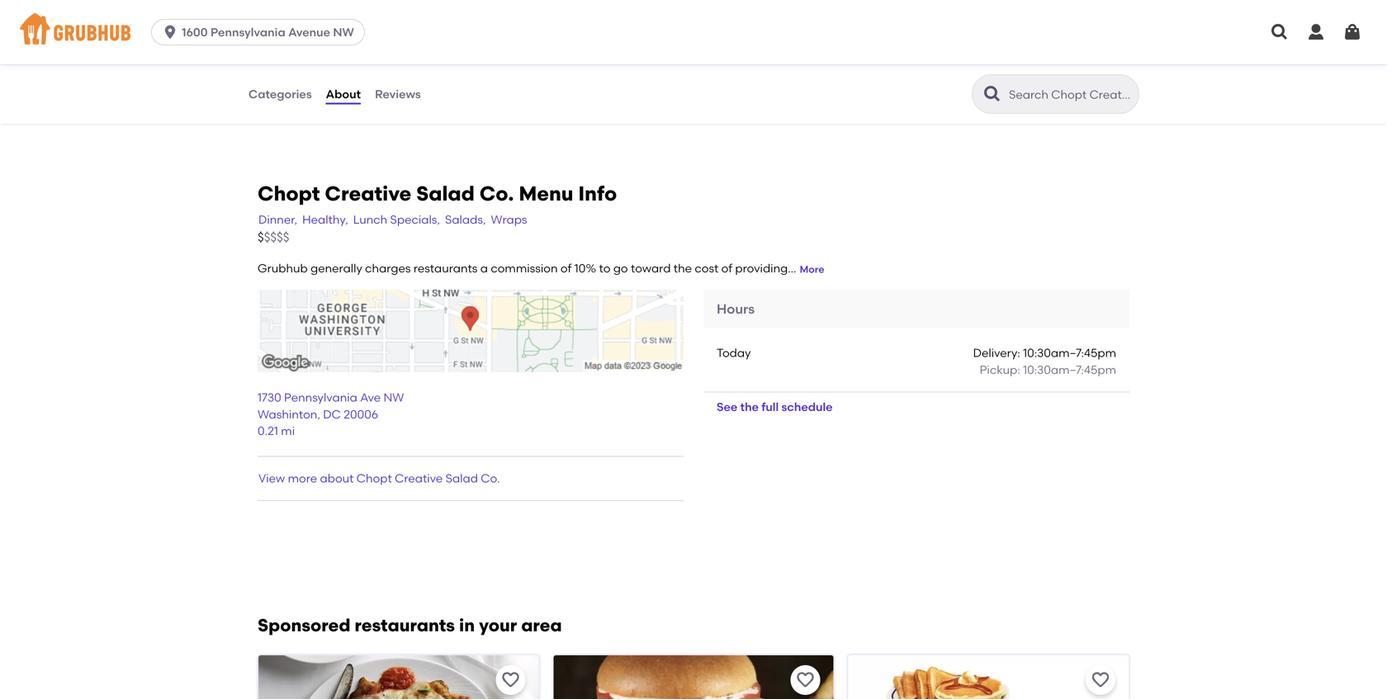 Task type: locate. For each thing, give the bounding box(es) containing it.
10:30am–7:45pm
[[1023, 346, 1117, 360], [1023, 363, 1117, 377]]

main navigation navigation
[[0, 0, 1388, 64]]

grubhub generally charges restaurants a commission of 10% to go toward the cost of providing ... more
[[258, 261, 825, 275]]

pennsylvania up ,
[[284, 391, 358, 405]]

1 save this restaurant image from the left
[[501, 671, 521, 690]]

pennsylvania inside 1730 pennsylvania ave nw washinton , dc 20006 0.21 mi
[[284, 391, 358, 405]]

a
[[481, 261, 488, 275]]

0 horizontal spatial svg image
[[162, 24, 178, 40]]

creative
[[325, 182, 412, 206], [395, 472, 443, 486]]

1 vertical spatial pennsylvania
[[284, 391, 358, 405]]

providing
[[735, 261, 788, 275]]

dinner, healthy, lunch specials, salads, wraps
[[259, 213, 527, 227]]

the left full
[[741, 400, 759, 414]]

1 save this restaurant button from the left
[[496, 666, 526, 695]]

see
[[717, 400, 738, 414]]

1 horizontal spatial svg image
[[1307, 22, 1327, 42]]

0 horizontal spatial svg image
[[1270, 22, 1290, 42]]

pennsylvania for ave
[[284, 391, 358, 405]]

creative right the about at the left of the page
[[395, 472, 443, 486]]

1 horizontal spatial of
[[722, 261, 733, 275]]

Search Chopt Creative Salad Co. search field
[[1008, 87, 1134, 102]]

1 vertical spatial nw
[[384, 391, 404, 405]]

2 save this restaurant button from the left
[[791, 666, 821, 695]]

0 horizontal spatial chopt
[[258, 182, 320, 206]]

2 svg image from the left
[[1307, 22, 1327, 42]]

0 vertical spatial restaurants
[[414, 261, 478, 275]]

save this restaurant image
[[501, 671, 521, 690], [796, 671, 816, 690]]

co.
[[480, 182, 514, 206], [481, 472, 500, 486]]

0 horizontal spatial the
[[674, 261, 692, 275]]

nw right ave
[[384, 391, 404, 405]]

nw for 1730 pennsylvania ave nw washinton , dc 20006 0.21 mi
[[384, 391, 404, 405]]

svg image inside 1600 pennsylvania avenue nw button
[[162, 24, 178, 40]]

cost
[[695, 261, 719, 275]]

save this restaurant button
[[496, 666, 526, 695], [791, 666, 821, 695], [1086, 666, 1116, 695]]

1 horizontal spatial save this restaurant image
[[796, 671, 816, 690]]

1 horizontal spatial the
[[741, 400, 759, 414]]

grubhub
[[258, 261, 308, 275]]

chopt right the about at the left of the page
[[357, 472, 392, 486]]

10:30am–7:45pm down delivery: 10:30am–7:45pm
[[1023, 363, 1117, 377]]

save this restaurant button for ihop logo
[[1086, 666, 1116, 695]]

3 save this restaurant button from the left
[[1086, 666, 1116, 695]]

restaurants up the palm logo
[[355, 615, 455, 636]]

1 vertical spatial the
[[741, 400, 759, 414]]

categories
[[249, 87, 312, 101]]

1 10:30am–7:45pm from the top
[[1023, 346, 1117, 360]]

1 of from the left
[[561, 261, 572, 275]]

charges
[[365, 261, 411, 275]]

0 vertical spatial 10:30am–7:45pm
[[1023, 346, 1117, 360]]

of left 10%
[[561, 261, 572, 275]]

schedule
[[782, 400, 833, 414]]

generally
[[311, 261, 362, 275]]

restaurants
[[414, 261, 478, 275], [355, 615, 455, 636]]

2 save this restaurant image from the left
[[796, 671, 816, 690]]

more
[[800, 263, 825, 275]]

view more about chopt creative salad co.
[[259, 472, 500, 486]]

pennsylvania
[[211, 25, 286, 39], [284, 391, 358, 405]]

0 vertical spatial creative
[[325, 182, 412, 206]]

salads,
[[445, 213, 486, 227]]

$
[[258, 230, 264, 245]]

creative up lunch
[[325, 182, 412, 206]]

svg image
[[1343, 22, 1363, 42], [162, 24, 178, 40]]

1 horizontal spatial save this restaurant button
[[791, 666, 821, 695]]

pennsylvania right 1600
[[211, 25, 286, 39]]

menu
[[519, 182, 574, 206]]

your
[[479, 615, 517, 636]]

pickup:
[[980, 363, 1021, 377]]

save this restaurant image for hard rock cafe logo's save this restaurant button
[[796, 671, 816, 690]]

1 horizontal spatial nw
[[384, 391, 404, 405]]

2 horizontal spatial save this restaurant button
[[1086, 666, 1116, 695]]

1 vertical spatial 10:30am–7:45pm
[[1023, 363, 1117, 377]]

0 horizontal spatial save this restaurant image
[[501, 671, 521, 690]]

lunch specials, button
[[352, 211, 441, 229]]

0 horizontal spatial nw
[[333, 25, 354, 39]]

nw for 1600 pennsylvania avenue nw
[[333, 25, 354, 39]]

chopt
[[258, 182, 320, 206], [357, 472, 392, 486]]

0.21
[[258, 424, 278, 438]]

1730
[[258, 391, 281, 405]]

go
[[614, 261, 628, 275]]

avenue
[[288, 25, 330, 39]]

reviews
[[375, 87, 421, 101]]

to
[[599, 261, 611, 275]]

save this restaurant button for the palm logo
[[496, 666, 526, 695]]

restaurants left a
[[414, 261, 478, 275]]

chopt up dinner,
[[258, 182, 320, 206]]

20006
[[344, 407, 378, 421]]

mi
[[281, 424, 295, 438]]

see the full schedule
[[717, 400, 833, 414]]

nw inside 1730 pennsylvania ave nw washinton , dc 20006 0.21 mi
[[384, 391, 404, 405]]

10:30am–7:45pm up pickup: 10:30am–7:45pm
[[1023, 346, 1117, 360]]

about
[[320, 472, 354, 486]]

nw
[[333, 25, 354, 39], [384, 391, 404, 405]]

0 horizontal spatial of
[[561, 261, 572, 275]]

the left cost at the right top
[[674, 261, 692, 275]]

1 vertical spatial chopt
[[357, 472, 392, 486]]

pennsylvania inside button
[[211, 25, 286, 39]]

svg image
[[1270, 22, 1290, 42], [1307, 22, 1327, 42]]

1 vertical spatial creative
[[395, 472, 443, 486]]

about
[[326, 87, 361, 101]]

...
[[788, 261, 797, 275]]

1600 pennsylvania avenue nw button
[[151, 19, 372, 45]]

of right cost at the right top
[[722, 261, 733, 275]]

salad
[[416, 182, 475, 206], [446, 472, 478, 486]]

0 vertical spatial salad
[[416, 182, 475, 206]]

nw right avenue
[[333, 25, 354, 39]]

the
[[674, 261, 692, 275], [741, 400, 759, 414]]

0 vertical spatial nw
[[333, 25, 354, 39]]

the inside button
[[741, 400, 759, 414]]

0 vertical spatial pennsylvania
[[211, 25, 286, 39]]

2 10:30am–7:45pm from the top
[[1023, 363, 1117, 377]]

today
[[717, 346, 751, 360]]

of
[[561, 261, 572, 275], [722, 261, 733, 275]]

hours
[[717, 301, 755, 317]]

full
[[762, 400, 779, 414]]

save this restaurant button for hard rock cafe logo
[[791, 666, 821, 695]]

1600
[[182, 25, 208, 39]]

0 horizontal spatial save this restaurant button
[[496, 666, 526, 695]]

pickup: 10:30am–7:45pm
[[980, 363, 1117, 377]]

1600 pennsylvania avenue nw
[[182, 25, 354, 39]]

1 vertical spatial co.
[[481, 472, 500, 486]]

nw inside button
[[333, 25, 354, 39]]



Task type: vqa. For each thing, say whether or not it's contained in the screenshot.
POKI WRAP
no



Task type: describe. For each thing, give the bounding box(es) containing it.
search icon image
[[983, 84, 1003, 104]]

dinner, button
[[258, 211, 298, 229]]

more
[[288, 472, 317, 486]]

salads, button
[[444, 211, 487, 229]]

the palm logo image
[[259, 656, 539, 700]]

see the full schedule button
[[704, 393, 846, 422]]

reviews button
[[374, 64, 422, 124]]

categories button
[[248, 64, 313, 124]]

washinton
[[258, 407, 317, 421]]

healthy,
[[302, 213, 348, 227]]

healthy, button
[[302, 211, 349, 229]]

lunch
[[353, 213, 388, 227]]

about button
[[325, 64, 362, 124]]

delivery:
[[974, 346, 1021, 360]]

wraps button
[[490, 211, 528, 229]]

ihop logo image
[[849, 656, 1129, 700]]

dc
[[323, 407, 341, 421]]

10:30am–7:45pm for delivery: 10:30am–7:45pm
[[1023, 346, 1117, 360]]

,
[[317, 407, 320, 421]]

$$$$$
[[258, 230, 289, 245]]

save this restaurant image for the palm logo save this restaurant button
[[501, 671, 521, 690]]

1 horizontal spatial svg image
[[1343, 22, 1363, 42]]

0 vertical spatial chopt
[[258, 182, 320, 206]]

1 svg image from the left
[[1270, 22, 1290, 42]]

more button
[[800, 262, 825, 277]]

wraps
[[491, 213, 527, 227]]

sponsored
[[258, 615, 351, 636]]

0 vertical spatial the
[[674, 261, 692, 275]]

hard rock cafe logo image
[[554, 656, 834, 700]]

10%
[[575, 261, 596, 275]]

save this restaurant image
[[1091, 671, 1111, 690]]

10:30am–7:45pm for pickup: 10:30am–7:45pm
[[1023, 363, 1117, 377]]

view
[[259, 472, 285, 486]]

info
[[578, 182, 617, 206]]

area
[[521, 615, 562, 636]]

specials,
[[390, 213, 440, 227]]

in
[[459, 615, 475, 636]]

chopt creative salad co. menu info
[[258, 182, 617, 206]]

commission
[[491, 261, 558, 275]]

1 horizontal spatial chopt
[[357, 472, 392, 486]]

dinner,
[[259, 213, 297, 227]]

sponsored restaurants in your area
[[258, 615, 562, 636]]

2 of from the left
[[722, 261, 733, 275]]

1730 pennsylvania ave nw washinton , dc 20006 0.21 mi
[[258, 391, 404, 438]]

pennsylvania for avenue
[[211, 25, 286, 39]]

toward
[[631, 261, 671, 275]]

1 vertical spatial salad
[[446, 472, 478, 486]]

ave
[[360, 391, 381, 405]]

0 vertical spatial co.
[[480, 182, 514, 206]]

delivery: 10:30am–7:45pm
[[974, 346, 1117, 360]]

1 vertical spatial restaurants
[[355, 615, 455, 636]]



